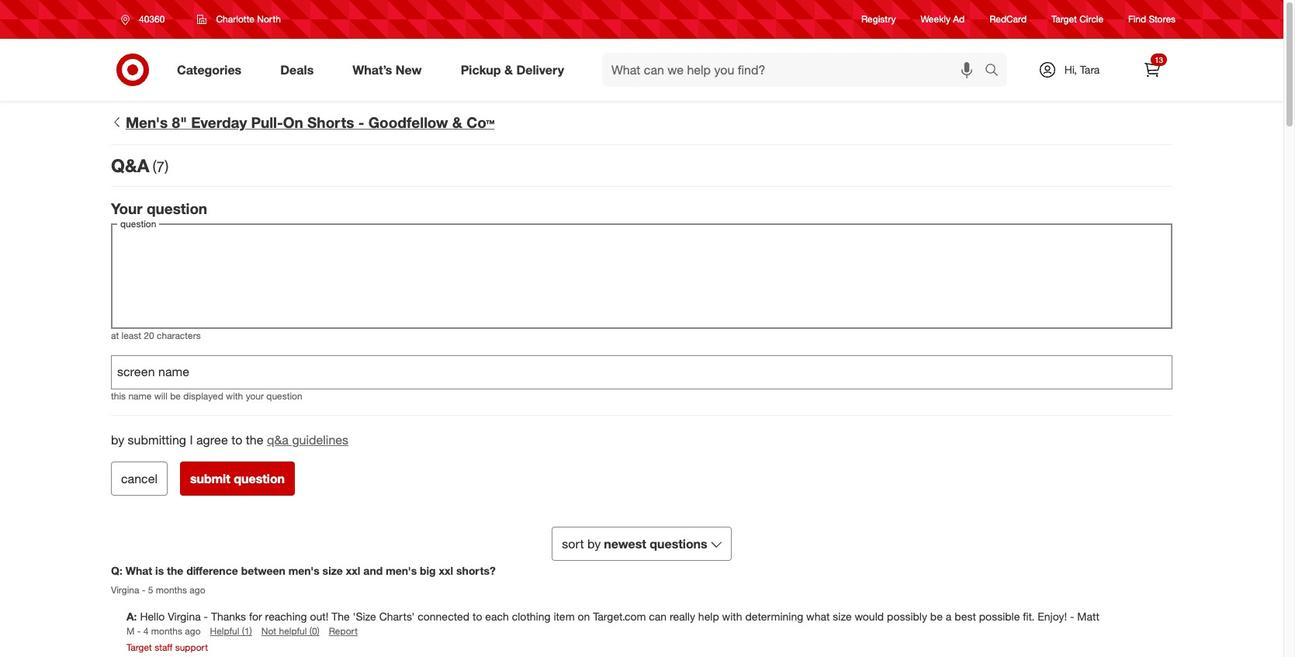 Task type: locate. For each thing, give the bounding box(es) containing it.
redcard link
[[990, 13, 1027, 26]]

men's left big
[[386, 564, 417, 577]]

pickup & delivery link
[[448, 53, 584, 87]]

xxl
[[346, 564, 360, 577], [439, 564, 453, 577]]

ago up support
[[185, 626, 201, 637]]

0 vertical spatial with
[[226, 390, 243, 402]]

virgina up m - 4 months ago
[[168, 610, 201, 623]]

0 vertical spatial the
[[246, 432, 264, 448]]

1 vertical spatial question
[[266, 390, 302, 402]]

cancel
[[121, 471, 158, 486]]

1 horizontal spatial size
[[833, 610, 852, 623]]

'size
[[353, 610, 376, 623]]

None text field
[[111, 355, 1173, 389]]

- left 4
[[137, 626, 141, 637]]

categories link
[[164, 53, 261, 87]]

1 xxl from the left
[[346, 564, 360, 577]]

0 horizontal spatial target
[[127, 642, 152, 654]]

1 horizontal spatial by
[[588, 536, 601, 552]]

xxl left and
[[346, 564, 360, 577]]

target down 4
[[127, 642, 152, 654]]

displayed
[[183, 390, 223, 402]]

cancel button
[[111, 462, 168, 496]]

your
[[246, 390, 264, 402]]

None text field
[[111, 224, 1173, 329]]

1 vertical spatial by
[[588, 536, 601, 552]]

0 horizontal spatial to
[[231, 432, 242, 448]]

on
[[283, 113, 303, 131]]

report
[[329, 626, 358, 637]]

by right sort
[[588, 536, 601, 552]]

2 vertical spatial question
[[234, 471, 285, 486]]

i
[[190, 432, 193, 448]]

can
[[649, 610, 667, 623]]

0 vertical spatial &
[[505, 62, 513, 77]]

What can we help you find? suggestions appear below search field
[[602, 53, 989, 87]]

1 vertical spatial the
[[167, 564, 183, 577]]

charlotte north
[[216, 13, 281, 25]]

hello
[[140, 610, 165, 623]]

a:
[[127, 610, 137, 623]]

virgina inside q: what is the difference between men's size xxl and men's big xxl shorts? virgina - 5 months ago
[[111, 585, 139, 596]]

with right help
[[722, 610, 742, 623]]

question down q&a
[[234, 471, 285, 486]]

by submitting i agree to the q&a guidelines
[[111, 432, 349, 448]]

ago
[[190, 585, 205, 596], [185, 626, 201, 637]]

with
[[226, 390, 243, 402], [722, 610, 742, 623]]

(1)
[[242, 626, 252, 637]]

everday
[[191, 113, 247, 131]]

size left and
[[323, 564, 343, 577]]

0 vertical spatial target
[[1052, 14, 1077, 25]]

13
[[1155, 55, 1164, 64]]

1 vertical spatial &
[[452, 113, 463, 131]]

hi, tara
[[1065, 63, 1100, 76]]

virgina down q:
[[111, 585, 139, 596]]

helpful  (1)
[[210, 626, 252, 637]]

1 horizontal spatial men's
[[386, 564, 417, 577]]

men's right between
[[288, 564, 320, 577]]

questions
[[650, 536, 708, 552]]

ad
[[953, 14, 965, 25]]

redcard
[[990, 14, 1027, 25]]

question for your question
[[147, 199, 207, 217]]

1 horizontal spatial xxl
[[439, 564, 453, 577]]

deals
[[280, 62, 314, 77]]

& right pickup on the top of the page
[[505, 62, 513, 77]]

to right agree
[[231, 432, 242, 448]]

charlotte
[[216, 13, 255, 25]]

question
[[147, 199, 207, 217], [266, 390, 302, 402], [234, 471, 285, 486]]

0 horizontal spatial men's
[[288, 564, 320, 577]]

question for submit question
[[234, 471, 285, 486]]

0 horizontal spatial be
[[170, 390, 181, 402]]

target circle link
[[1052, 13, 1104, 26]]

the right the is
[[167, 564, 183, 577]]

0 vertical spatial virgina
[[111, 585, 139, 596]]

q&a guidelines button
[[267, 431, 349, 449]]

question down )
[[147, 199, 207, 217]]

&
[[505, 62, 513, 77], [452, 113, 463, 131]]

q&a
[[111, 154, 149, 176]]

1 horizontal spatial target
[[1052, 14, 1077, 25]]

agree
[[196, 432, 228, 448]]

0 vertical spatial by
[[111, 432, 124, 448]]

months up target staff support
[[151, 626, 182, 637]]

target.com
[[593, 610, 646, 623]]

1 vertical spatial be
[[931, 610, 943, 623]]

2 men's from the left
[[386, 564, 417, 577]]

what's new link
[[339, 53, 441, 87]]

pickup & delivery
[[461, 62, 564, 77]]

1 horizontal spatial virgina
[[168, 610, 201, 623]]

item
[[554, 610, 575, 623]]

question inside button
[[234, 471, 285, 486]]

1 vertical spatial months
[[151, 626, 182, 637]]

your question
[[111, 199, 207, 217]]

2 xxl from the left
[[439, 564, 453, 577]]

m
[[127, 626, 135, 637]]

size right what
[[833, 610, 852, 623]]

clothing
[[512, 610, 551, 623]]

q: what is the difference between men's size xxl and men's big xxl shorts? virgina - 5 months ago
[[111, 564, 496, 596]]

0 horizontal spatial the
[[167, 564, 183, 577]]

- left thanks
[[204, 610, 208, 623]]

0 vertical spatial months
[[156, 585, 187, 596]]

target
[[1052, 14, 1077, 25], [127, 642, 152, 654]]

sort
[[562, 536, 584, 552]]

- left matt
[[1070, 610, 1075, 623]]

with left your
[[226, 390, 243, 402]]

not helpful  (0)
[[261, 626, 320, 637]]

name
[[128, 390, 152, 402]]

months right 5
[[156, 585, 187, 596]]

0 horizontal spatial virgina
[[111, 585, 139, 596]]

0 vertical spatial ago
[[190, 585, 205, 596]]

by
[[111, 432, 124, 448], [588, 536, 601, 552]]

- right shorts
[[358, 113, 364, 131]]

0 horizontal spatial xxl
[[346, 564, 360, 577]]

the
[[332, 610, 350, 623]]

0 horizontal spatial &
[[452, 113, 463, 131]]

1 men's from the left
[[288, 564, 320, 577]]

1 horizontal spatial with
[[722, 610, 742, 623]]

pull-
[[251, 113, 283, 131]]

not
[[261, 626, 276, 637]]

m - 4 months ago
[[127, 626, 201, 637]]

0 vertical spatial size
[[323, 564, 343, 577]]

find
[[1129, 14, 1147, 25]]

1 vertical spatial target
[[127, 642, 152, 654]]

xxl right big
[[439, 564, 453, 577]]

be right will
[[170, 390, 181, 402]]

be left a
[[931, 610, 943, 623]]

out!
[[310, 610, 329, 623]]

target left circle
[[1052, 14, 1077, 25]]

not helpful  (0) button
[[261, 625, 320, 638]]

0 horizontal spatial size
[[323, 564, 343, 577]]

1 horizontal spatial be
[[931, 610, 943, 623]]

0 horizontal spatial by
[[111, 432, 124, 448]]

helpful
[[279, 626, 307, 637]]

men's 8" everday pull-on shorts - goodfellow & co™
[[126, 113, 495, 131]]

ago inside q: what is the difference between men's size xxl and men's big xxl shorts? virgina - 5 months ago
[[190, 585, 205, 596]]

to left "each"
[[473, 610, 482, 623]]

charts'
[[379, 610, 415, 623]]

weekly ad
[[921, 14, 965, 25]]

size
[[323, 564, 343, 577], [833, 610, 852, 623]]

question right your
[[266, 390, 302, 402]]

ago down difference
[[190, 585, 205, 596]]

your
[[111, 199, 143, 217]]

0 horizontal spatial with
[[226, 390, 243, 402]]

least
[[122, 330, 141, 342]]

& left co™
[[452, 113, 463, 131]]

1 vertical spatial size
[[833, 610, 852, 623]]

virgina
[[111, 585, 139, 596], [168, 610, 201, 623]]

-
[[358, 113, 364, 131], [142, 585, 145, 596], [204, 610, 208, 623], [1070, 610, 1075, 623], [137, 626, 141, 637]]

the left q&a
[[246, 432, 264, 448]]

will
[[154, 390, 168, 402]]

0 vertical spatial question
[[147, 199, 207, 217]]

5
[[148, 585, 153, 596]]

1 vertical spatial to
[[473, 610, 482, 623]]

fit.
[[1023, 610, 1035, 623]]

by left submitting
[[111, 432, 124, 448]]

- left 5
[[142, 585, 145, 596]]



Task type: vqa. For each thing, say whether or not it's contained in the screenshot.
Store Services
no



Task type: describe. For each thing, give the bounding box(es) containing it.
shorts
[[307, 113, 354, 131]]

0 vertical spatial to
[[231, 432, 242, 448]]

between
[[241, 564, 285, 577]]

pickup
[[461, 62, 501, 77]]

find stores link
[[1129, 13, 1176, 26]]

what
[[807, 610, 830, 623]]

would
[[855, 610, 884, 623]]

co™
[[467, 113, 495, 131]]

- inside q: what is the difference between men's size xxl and men's big xxl shorts? virgina - 5 months ago
[[142, 585, 145, 596]]

newest
[[604, 536, 646, 552]]

13 link
[[1136, 53, 1170, 87]]

)
[[165, 157, 169, 175]]

shorts?
[[456, 564, 496, 577]]

40360
[[139, 13, 165, 25]]

charlotte north button
[[187, 5, 291, 33]]

submit question button
[[180, 462, 295, 496]]

target staff support
[[127, 642, 208, 654]]

north
[[257, 13, 281, 25]]

what's
[[353, 62, 392, 77]]

find stores
[[1129, 14, 1176, 25]]

submitting
[[128, 432, 186, 448]]

a
[[946, 610, 952, 623]]

determining
[[745, 610, 804, 623]]

search button
[[978, 53, 1015, 90]]

tara
[[1080, 63, 1100, 76]]

at
[[111, 330, 119, 342]]

men's 8" everday pull-on shorts - goodfellow & co™ link
[[111, 113, 1173, 132]]

months inside q: what is the difference between men's size xxl and men's big xxl shorts? virgina - 5 months ago
[[156, 585, 187, 596]]

submit question
[[190, 471, 285, 486]]

thanks
[[211, 610, 246, 623]]

men's
[[126, 113, 168, 131]]

registry link
[[862, 13, 896, 26]]

7
[[156, 157, 165, 175]]

circle
[[1080, 14, 1104, 25]]

1 horizontal spatial to
[[473, 610, 482, 623]]

0 vertical spatial be
[[170, 390, 181, 402]]

what
[[125, 564, 152, 577]]

enjoy!
[[1038, 610, 1067, 623]]

at least 20 characters
[[111, 330, 201, 342]]

1 vertical spatial virgina
[[168, 610, 201, 623]]

size inside q: what is the difference between men's size xxl and men's big xxl shorts? virgina - 5 months ago
[[323, 564, 343, 577]]

helpful
[[210, 626, 239, 637]]

this name will be displayed with your question
[[111, 390, 302, 402]]

what's new
[[353, 62, 422, 77]]

(0)
[[309, 626, 320, 637]]

stores
[[1149, 14, 1176, 25]]

staff
[[155, 642, 173, 654]]

possible
[[979, 610, 1020, 623]]

possibly
[[887, 610, 928, 623]]

4
[[143, 626, 149, 637]]

(
[[152, 157, 156, 175]]

weekly ad link
[[921, 13, 965, 26]]

1 horizontal spatial the
[[246, 432, 264, 448]]

target circle
[[1052, 14, 1104, 25]]

q&a ( 7 )
[[111, 154, 169, 176]]

weekly
[[921, 14, 951, 25]]

new
[[396, 62, 422, 77]]

this
[[111, 390, 126, 402]]

categories
[[177, 62, 242, 77]]

target for target staff support
[[127, 642, 152, 654]]

the inside q: what is the difference between men's size xxl and men's big xxl shorts? virgina - 5 months ago
[[167, 564, 183, 577]]

hi,
[[1065, 63, 1077, 76]]

goodfellow
[[368, 113, 448, 131]]

registry
[[862, 14, 896, 25]]

target for target circle
[[1052, 14, 1077, 25]]

a: hello virgina - thanks for reaching out! the 'size charts' connected to each clothing item on target.com can really help with determining what size would possibly be a best possible fit. enjoy! - matt
[[127, 610, 1100, 623]]

and
[[363, 564, 383, 577]]

20
[[144, 330, 154, 342]]

each
[[485, 610, 509, 623]]

1 vertical spatial with
[[722, 610, 742, 623]]

q:
[[111, 564, 122, 577]]

support
[[175, 642, 208, 654]]

difference
[[186, 564, 238, 577]]

helpful  (1) button
[[210, 625, 252, 638]]

1 horizontal spatial &
[[505, 62, 513, 77]]

reaching
[[265, 610, 307, 623]]

is
[[155, 564, 164, 577]]

1 vertical spatial ago
[[185, 626, 201, 637]]

8"
[[172, 113, 187, 131]]

characters
[[157, 330, 201, 342]]

deals link
[[267, 53, 333, 87]]



